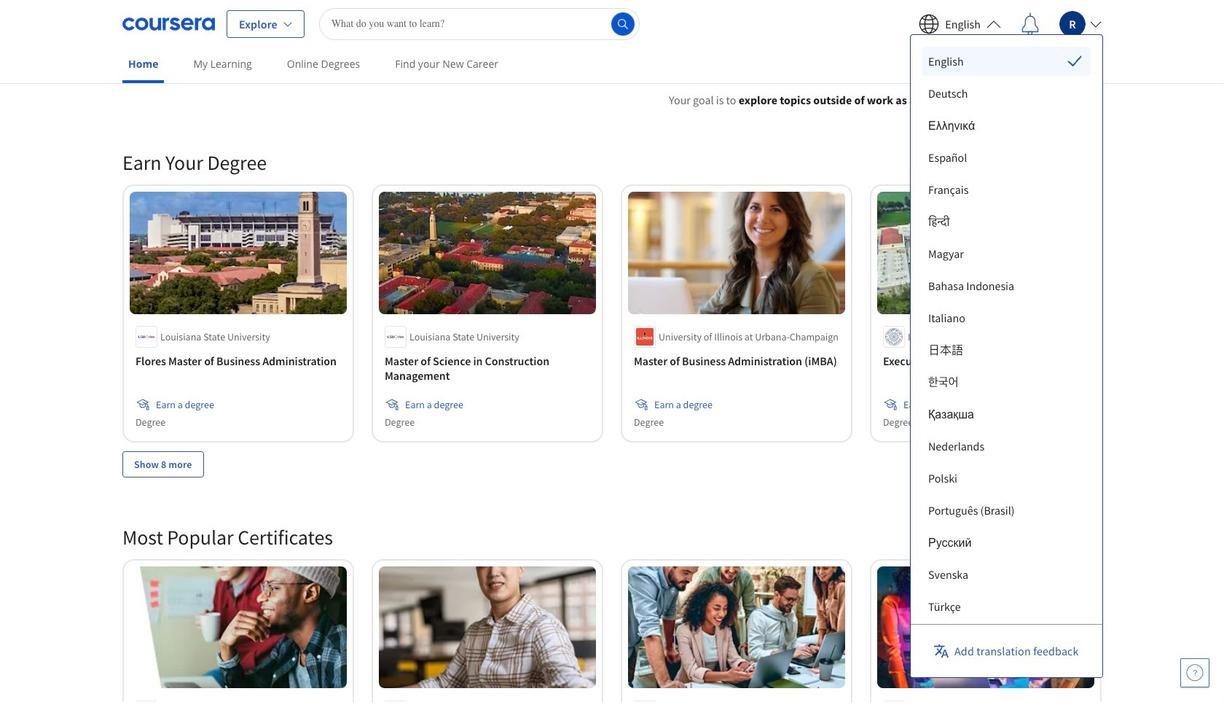 Task type: locate. For each thing, give the bounding box(es) containing it.
radio item
[[923, 47, 1091, 76]]

most popular certificates collection element
[[114, 501, 1111, 702]]

help center image
[[1187, 664, 1204, 682]]

earn your degree collection element
[[114, 126, 1111, 501]]

main content
[[0, 74, 1225, 702]]

menu
[[923, 47, 1091, 702]]

coursera image
[[122, 12, 215, 35]]

None search field
[[319, 8, 640, 40]]



Task type: vqa. For each thing, say whether or not it's contained in the screenshot.
by
no



